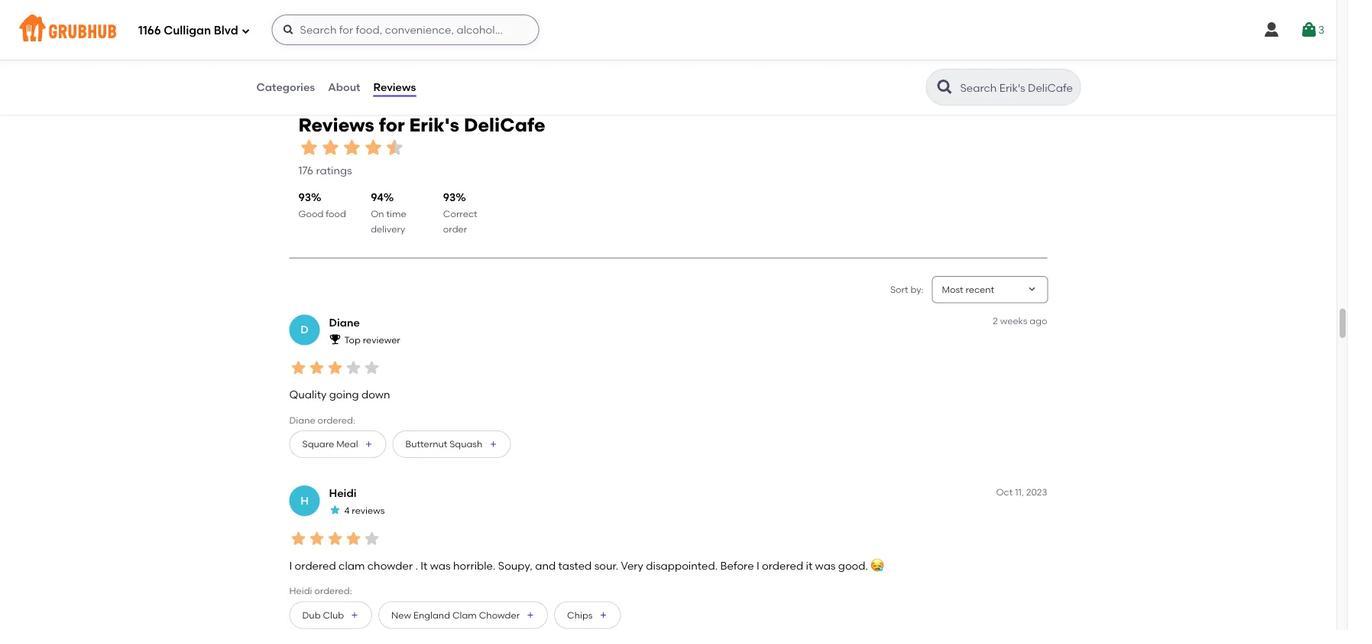 Task type: vqa. For each thing, say whether or not it's contained in the screenshot.
2 WEEKS AGO
yes



Task type: locate. For each thing, give the bounding box(es) containing it.
0 vertical spatial ordered:
[[318, 415, 355, 426]]

0 horizontal spatial i
[[289, 559, 292, 572]]

93 up good
[[299, 191, 311, 204]]

1 vertical spatial heidi
[[289, 586, 312, 597]]

blvd
[[214, 24, 238, 38]]

1 horizontal spatial svg image
[[1263, 21, 1281, 39]]

93 up the correct in the top of the page
[[443, 191, 456, 204]]

diane down the quality
[[289, 415, 316, 426]]

plus icon image inside new england clam chowder button
[[526, 611, 535, 620]]

recent
[[966, 284, 995, 295]]

93 good food
[[299, 191, 346, 219]]

new
[[392, 610, 411, 621]]

most
[[942, 284, 964, 295]]

correct
[[443, 208, 478, 219]]

plus icon image inside "chips" button
[[599, 611, 608, 620]]

svg image left 3 button
[[1263, 21, 1281, 39]]

plus icon image right chowder
[[526, 611, 535, 620]]

Sort by: field
[[942, 283, 995, 297]]

dub
[[302, 610, 321, 621]]

93
[[299, 191, 311, 204], [443, 191, 456, 204]]

svg image
[[1300, 21, 1319, 39], [241, 26, 250, 36]]

ordered: up club
[[315, 586, 352, 597]]

was right the it
[[815, 559, 836, 572]]

93 for 93 good food
[[299, 191, 311, 204]]

1 horizontal spatial was
[[815, 559, 836, 572]]

plus icon image right chips
[[599, 611, 608, 620]]

1 was from the left
[[430, 559, 451, 572]]

ordered: for going
[[318, 415, 355, 426]]

4
[[344, 505, 350, 516]]

2 93 from the left
[[443, 191, 456, 204]]

chowder
[[368, 559, 413, 572]]

reviews
[[352, 505, 385, 516]]

reviews down about
[[299, 114, 374, 136]]

caret down icon image
[[1026, 284, 1039, 296]]

order
[[443, 224, 467, 235]]

4 reviews
[[344, 505, 385, 516]]

heidi up dub
[[289, 586, 312, 597]]

Search Erik's DeliCafe search field
[[959, 80, 1076, 95]]

svg image up categories
[[283, 24, 295, 36]]

butternut
[[406, 439, 448, 450]]

ordered up heidi ordered:
[[295, 559, 336, 572]]

0 vertical spatial reviews
[[374, 81, 416, 94]]

i
[[289, 559, 292, 572], [757, 559, 760, 572]]

ordered: up 'square meal' button
[[318, 415, 355, 426]]

ago
[[1030, 316, 1048, 327]]

reviews inside button
[[374, 81, 416, 94]]

top
[[344, 334, 361, 346]]

reviewer
[[363, 334, 400, 346]]

reviews for reviews for erik's delicafe
[[299, 114, 374, 136]]

plus icon image right the squash
[[489, 440, 498, 449]]

1 horizontal spatial diane
[[329, 316, 360, 329]]

ordered
[[295, 559, 336, 572], [762, 559, 804, 572]]

reviews for reviews
[[374, 81, 416, 94]]

0 horizontal spatial svg image
[[241, 26, 250, 36]]

0 vertical spatial diane
[[329, 316, 360, 329]]

i right before
[[757, 559, 760, 572]]

reviews
[[374, 81, 416, 94], [299, 114, 374, 136]]

ratings
[[316, 164, 352, 177]]

plus icon image right club
[[350, 611, 359, 620]]

plus icon image for chips
[[599, 611, 608, 620]]

ordered left the it
[[762, 559, 804, 572]]

93 inside 93 good food
[[299, 191, 311, 204]]

😪
[[871, 559, 882, 572]]

diane up top
[[329, 316, 360, 329]]

plus icon image inside the dub club button
[[350, 611, 359, 620]]

0 horizontal spatial 93
[[299, 191, 311, 204]]

main navigation navigation
[[0, 0, 1337, 60]]

2023
[[1027, 487, 1048, 498]]

1 horizontal spatial ordered
[[762, 559, 804, 572]]

about button
[[327, 60, 361, 115]]

svg image
[[1263, 21, 1281, 39], [283, 24, 295, 36]]

square meal button
[[289, 431, 387, 458]]

plus icon image
[[364, 440, 374, 449], [489, 440, 498, 449], [350, 611, 359, 620], [526, 611, 535, 620], [599, 611, 608, 620]]

0 vertical spatial heidi
[[329, 487, 357, 500]]

0 horizontal spatial was
[[430, 559, 451, 572]]

94
[[371, 191, 384, 204]]

reviews button
[[373, 60, 417, 115]]

1 ordered from the left
[[295, 559, 336, 572]]

delivery
[[371, 224, 405, 235]]

most recent
[[942, 284, 995, 295]]

3 button
[[1300, 16, 1325, 44]]

0 horizontal spatial diane
[[289, 415, 316, 426]]

2 weeks ago
[[993, 316, 1048, 327]]

ordered:
[[318, 415, 355, 426], [315, 586, 352, 597]]

plus icon image inside 'square meal' button
[[364, 440, 374, 449]]

93 inside 93 correct order
[[443, 191, 456, 204]]

search icon image
[[936, 78, 955, 96]]

2
[[993, 316, 998, 327]]

2 ordered from the left
[[762, 559, 804, 572]]

sour.
[[595, 559, 619, 572]]

diane ordered:
[[289, 415, 355, 426]]

1 vertical spatial ordered:
[[315, 586, 352, 597]]

star icon image
[[299, 137, 320, 159], [320, 137, 341, 159], [341, 137, 363, 159], [363, 137, 384, 159], [384, 137, 406, 159], [384, 137, 406, 159], [289, 359, 308, 377], [308, 359, 326, 377], [326, 359, 344, 377], [344, 359, 363, 377], [363, 359, 381, 377], [329, 504, 341, 517], [289, 530, 308, 548], [308, 530, 326, 548], [326, 530, 344, 548], [344, 530, 363, 548], [363, 530, 381, 548]]

heidi
[[329, 487, 357, 500], [289, 586, 312, 597]]

clam
[[339, 559, 365, 572]]

1 horizontal spatial 93
[[443, 191, 456, 204]]

and
[[535, 559, 556, 572]]

diane for diane ordered:
[[289, 415, 316, 426]]

categories button
[[256, 60, 316, 115]]

england
[[414, 610, 450, 621]]

1 horizontal spatial i
[[757, 559, 760, 572]]

1 93 from the left
[[299, 191, 311, 204]]

heidi for heidi
[[329, 487, 357, 500]]

plus icon image right meal
[[364, 440, 374, 449]]

dub club button
[[289, 602, 372, 629]]

about
[[328, 81, 361, 94]]

tasted
[[559, 559, 592, 572]]

0 horizontal spatial heidi
[[289, 586, 312, 597]]

meal
[[337, 439, 358, 450]]

1 vertical spatial diane
[[289, 415, 316, 426]]

oct 11, 2023
[[997, 487, 1048, 498]]

plus icon image inside butternut squash button
[[489, 440, 498, 449]]

food
[[326, 208, 346, 219]]

1 vertical spatial reviews
[[299, 114, 374, 136]]

i up heidi ordered:
[[289, 559, 292, 572]]

reviews up for at the top left of page
[[374, 81, 416, 94]]

1 horizontal spatial svg image
[[1300, 21, 1319, 39]]

1 horizontal spatial heidi
[[329, 487, 357, 500]]

0 horizontal spatial ordered
[[295, 559, 336, 572]]

heidi up 4
[[329, 487, 357, 500]]

it
[[806, 559, 813, 572]]

diane
[[329, 316, 360, 329], [289, 415, 316, 426]]

on
[[371, 208, 384, 219]]

soupy,
[[498, 559, 533, 572]]

11,
[[1016, 487, 1024, 498]]

was
[[430, 559, 451, 572], [815, 559, 836, 572]]

was right it
[[430, 559, 451, 572]]



Task type: describe. For each thing, give the bounding box(es) containing it.
delicafe
[[464, 114, 546, 136]]

heidi ordered:
[[289, 586, 352, 597]]

sort by:
[[891, 284, 924, 295]]

quality
[[289, 389, 327, 402]]

heidi for heidi ordered:
[[289, 586, 312, 597]]

reviews for erik's delicafe
[[299, 114, 546, 136]]

3
[[1319, 23, 1325, 36]]

for
[[379, 114, 405, 136]]

going
[[329, 389, 359, 402]]

before
[[721, 559, 754, 572]]

by:
[[911, 284, 924, 295]]

erik's
[[409, 114, 460, 136]]

down
[[362, 389, 390, 402]]

i ordered clam chowder . it was horrible.  soupy, and tasted sour. very disappointed.  before i ordered it was good.  😪
[[289, 559, 882, 572]]

ordered: for ordered
[[315, 586, 352, 597]]

svg image inside 3 button
[[1300, 21, 1319, 39]]

chowder
[[479, 610, 520, 621]]

plus icon image for square meal
[[364, 440, 374, 449]]

chips button
[[554, 602, 621, 629]]

new england clam chowder button
[[379, 602, 548, 629]]

93 correct order
[[443, 191, 478, 235]]

1166
[[138, 24, 161, 38]]

clam
[[453, 610, 477, 621]]

time
[[386, 208, 407, 219]]

butternut squash button
[[393, 431, 511, 458]]

sort
[[891, 284, 909, 295]]

plus icon image for butternut squash
[[489, 440, 498, 449]]

h
[[301, 494, 309, 507]]

disappointed.
[[646, 559, 718, 572]]

176
[[299, 164, 314, 177]]

culligan
[[164, 24, 211, 38]]

categories
[[257, 81, 315, 94]]

93 for 93 correct order
[[443, 191, 456, 204]]

1 i from the left
[[289, 559, 292, 572]]

new england clam chowder
[[392, 610, 520, 621]]

squash
[[450, 439, 483, 450]]

176 ratings
[[299, 164, 352, 177]]

chips
[[567, 610, 593, 621]]

0 horizontal spatial svg image
[[283, 24, 295, 36]]

d
[[301, 324, 309, 337]]

94 on time delivery
[[371, 191, 407, 235]]

square
[[302, 439, 334, 450]]

.
[[416, 559, 418, 572]]

plus icon image for new england clam chowder
[[526, 611, 535, 620]]

it
[[421, 559, 428, 572]]

top reviewer
[[344, 334, 400, 346]]

club
[[323, 610, 344, 621]]

diane for diane
[[329, 316, 360, 329]]

weeks
[[1001, 316, 1028, 327]]

quality  going  down
[[289, 389, 390, 402]]

2 was from the left
[[815, 559, 836, 572]]

1166 culligan blvd
[[138, 24, 238, 38]]

2 i from the left
[[757, 559, 760, 572]]

plus icon image for dub club
[[350, 611, 359, 620]]

dub club
[[302, 610, 344, 621]]

trophy icon image
[[329, 333, 341, 346]]

good
[[299, 208, 324, 219]]

Search for food, convenience, alcohol... search field
[[272, 15, 539, 45]]

oct
[[997, 487, 1013, 498]]

good.
[[839, 559, 869, 572]]

square meal
[[302, 439, 358, 450]]

horrible.
[[453, 559, 496, 572]]

butternut squash
[[406, 439, 483, 450]]

very
[[621, 559, 644, 572]]



